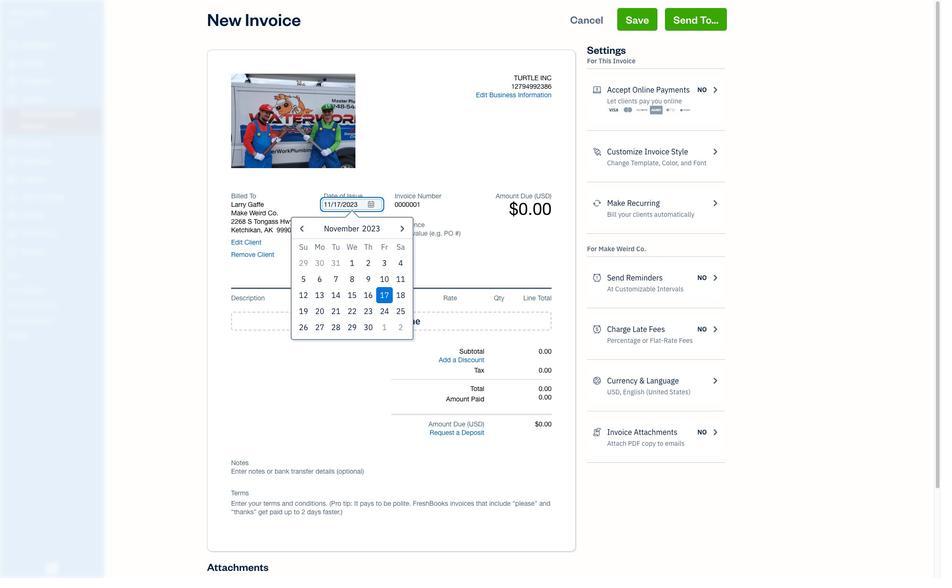 Task type: vqa. For each thing, say whether or not it's contained in the screenshot.


Task type: describe. For each thing, give the bounding box(es) containing it.
hwy
[[280, 218, 293, 226]]

description
[[231, 295, 265, 302]]

gaffe
[[248, 201, 264, 209]]

co. inside billed to larry gaffe make weird co. 2268 s tongass hwy ketchikan, ak  99901 edit client remove client
[[268, 210, 279, 217]]

make recurring
[[608, 199, 660, 208]]

fr
[[381, 243, 388, 252]]

1 horizontal spatial fees
[[679, 337, 693, 345]]

refresh image
[[593, 198, 602, 209]]

3 button
[[377, 255, 393, 272]]

24
[[380, 307, 389, 316]]

plus image
[[362, 317, 373, 326]]

tongass
[[254, 218, 279, 226]]

1 horizontal spatial weird
[[617, 245, 635, 254]]

visa image
[[608, 105, 620, 115]]

6
[[318, 275, 322, 284]]

new
[[207, 8, 242, 30]]

language
[[647, 377, 679, 386]]

latefees image
[[593, 324, 602, 335]]

27 button
[[312, 320, 328, 336]]

items and services image
[[7, 302, 101, 309]]

20 button
[[312, 304, 328, 320]]

0 horizontal spatial fees
[[649, 325, 666, 334]]

states)
[[670, 388, 691, 397]]

1 vertical spatial 29
[[348, 323, 357, 333]]

26
[[299, 323, 308, 333]]

1 vertical spatial client
[[258, 251, 275, 259]]

4 0.00 from the top
[[539, 394, 552, 402]]

1 vertical spatial $0.00
[[535, 421, 552, 429]]

to...
[[700, 13, 719, 26]]

0 vertical spatial date
[[324, 193, 338, 200]]

mo
[[315, 243, 325, 252]]

27
[[315, 323, 325, 333]]

customizable
[[616, 285, 656, 294]]

18 button
[[393, 288, 409, 304]]

add a line button
[[231, 312, 552, 331]]

10 button
[[377, 272, 393, 288]]

amount for request
[[429, 421, 452, 429]]

let clients pay you online
[[608, 97, 682, 105]]

16 button
[[361, 288, 377, 304]]

accept
[[608, 85, 631, 95]]

23 button
[[361, 304, 377, 320]]

to
[[250, 193, 256, 200]]

send to...
[[674, 13, 719, 26]]

dashboard image
[[6, 41, 18, 51]]

bank connections image
[[7, 317, 101, 324]]

delete image
[[271, 117, 317, 126]]

19
[[299, 307, 308, 316]]

4 chevronright image from the top
[[711, 324, 720, 335]]

1 0.00 from the top
[[539, 348, 552, 356]]

save button
[[618, 8, 658, 31]]

billed to larry gaffe make weird co. 2268 s tongass hwy ketchikan, ak  99901 edit client remove client
[[231, 193, 295, 259]]

1 vertical spatial 2
[[399, 323, 403, 333]]

0 vertical spatial 1 button
[[344, 255, 361, 272]]

date of issue
[[324, 193, 363, 200]]

a inside button
[[395, 316, 401, 327]]

flat-
[[650, 337, 664, 345]]

estimate image
[[6, 77, 18, 87]]

22 button
[[344, 304, 361, 320]]

subtotal add a discount tax
[[439, 348, 485, 375]]

0 vertical spatial rate
[[444, 295, 457, 302]]

image
[[296, 117, 317, 126]]

&
[[640, 377, 645, 386]]

0 vertical spatial 1
[[350, 259, 355, 268]]

add inside add a line button
[[376, 316, 393, 327]]

17
[[380, 291, 389, 300]]

0 horizontal spatial 2 button
[[361, 255, 377, 272]]

5 chevronright image from the top
[[711, 376, 720, 387]]

add inside 'subtotal add a discount tax'
[[439, 357, 451, 364]]

0 horizontal spatial attachments
[[207, 561, 269, 574]]

total inside 'total amount paid'
[[471, 386, 485, 393]]

you
[[652, 97, 663, 105]]

bill
[[608, 210, 617, 219]]

( for request
[[468, 421, 469, 429]]

24 button
[[377, 304, 393, 320]]

amount for $0.00
[[496, 193, 519, 200]]

of
[[340, 193, 345, 200]]

invoice image
[[6, 95, 18, 105]]

send for send to...
[[674, 13, 698, 26]]

invoice number
[[395, 193, 442, 200]]

paid
[[471, 396, 485, 403]]

10
[[380, 275, 389, 284]]

november
[[324, 224, 360, 234]]

s
[[248, 218, 252, 226]]

cancel button
[[562, 8, 612, 31]]

attach pdf copy to emails
[[608, 440, 685, 448]]

0 horizontal spatial 29
[[299, 259, 308, 268]]

template,
[[631, 159, 661, 167]]

due date
[[324, 221, 352, 229]]

at customizable intervals
[[608, 285, 684, 294]]

8 button
[[344, 272, 361, 288]]

turtle for turtle inc 12794992386 edit business information
[[514, 74, 539, 82]]

cancel
[[571, 13, 604, 26]]

charge late fees
[[608, 325, 666, 334]]

2 chevronright image from the top
[[711, 146, 720, 158]]

9
[[366, 275, 371, 284]]

0 horizontal spatial 2
[[366, 259, 371, 268]]

business
[[490, 91, 517, 99]]

main element
[[0, 0, 128, 579]]

usd for $0.00
[[537, 193, 550, 200]]

at
[[608, 285, 614, 294]]

amount due ( usd ) $0.00
[[496, 193, 552, 219]]

turtle for turtle inc owner
[[8, 9, 35, 18]]

apple pay image
[[665, 105, 678, 115]]

billed
[[231, 193, 248, 200]]

19 button
[[296, 304, 312, 320]]

accept online payments
[[608, 85, 690, 95]]

edit business information button
[[476, 91, 552, 99]]

due for $0.00
[[521, 193, 533, 200]]

28 button
[[328, 320, 344, 336]]

no for send reminders
[[698, 274, 707, 282]]

4
[[399, 259, 403, 268]]

0 vertical spatial client
[[245, 239, 262, 246]]

30 for right 30 button
[[364, 323, 373, 333]]

1 vertical spatial co.
[[637, 245, 647, 254]]

intervals
[[658, 285, 684, 294]]

16
[[364, 291, 373, 300]]

20
[[315, 307, 325, 316]]

15 button
[[344, 288, 361, 304]]

su
[[299, 243, 308, 252]]

payment image
[[6, 140, 18, 149]]

add a line
[[376, 316, 421, 327]]

number
[[418, 193, 442, 200]]

99901
[[277, 227, 295, 234]]

2 for from the top
[[588, 245, 597, 254]]

pay
[[640, 97, 650, 105]]

0 vertical spatial total
[[538, 295, 552, 302]]

usd for request
[[469, 421, 483, 429]]

request a deposit button
[[430, 429, 485, 438]]

14
[[332, 291, 341, 300]]

21
[[332, 307, 341, 316]]

emails
[[666, 440, 685, 448]]

26 button
[[296, 320, 312, 336]]

recurring
[[628, 199, 660, 208]]

this
[[599, 57, 612, 65]]

0.00 0.00
[[539, 386, 552, 402]]

inc for turtle inc owner
[[36, 9, 50, 18]]

Issue date in MM/DD/YYYY format text field
[[324, 201, 381, 209]]

Enter an Invoice # text field
[[395, 201, 421, 209]]

inc for turtle inc 12794992386 edit business information
[[541, 74, 552, 82]]



Task type: locate. For each thing, give the bounding box(es) containing it.
30 for the leftmost 30 button
[[315, 259, 325, 268]]

0 vertical spatial line
[[524, 295, 536, 302]]

30
[[315, 259, 325, 268], [364, 323, 373, 333]]

add left discount
[[439, 357, 451, 364]]

0 vertical spatial 29
[[299, 259, 308, 268]]

save
[[626, 13, 650, 26]]

1 horizontal spatial edit
[[476, 91, 488, 99]]

amount inside 'total amount paid'
[[446, 396, 470, 403]]

2 vertical spatial make
[[599, 245, 615, 254]]

settings for this invoice
[[588, 43, 636, 65]]

inc inside turtle inc 12794992386 edit business information
[[541, 74, 552, 82]]

30 button down the 23 at the bottom left
[[361, 320, 377, 336]]

1 horizontal spatial attachments
[[634, 428, 678, 438]]

13 button
[[312, 288, 328, 304]]

let
[[608, 97, 617, 105]]

change
[[608, 159, 630, 167]]

weird inside billed to larry gaffe make weird co. 2268 s tongass hwy ketchikan, ak  99901 edit client remove client
[[249, 210, 266, 217]]

0 horizontal spatial line
[[403, 316, 421, 327]]

make
[[608, 199, 626, 208], [231, 210, 248, 217], [599, 245, 615, 254]]

3 no from the top
[[698, 325, 707, 334]]

make up latereminders icon
[[599, 245, 615, 254]]

1 vertical spatial )
[[483, 421, 485, 429]]

total right qty
[[538, 295, 552, 302]]

1 vertical spatial 1
[[383, 323, 387, 333]]

change template, color, and font
[[608, 159, 707, 167]]

new invoice
[[207, 8, 301, 30]]

0 horizontal spatial 1 button
[[344, 255, 361, 272]]

a left discount
[[453, 357, 457, 364]]

0 horizontal spatial total
[[471, 386, 485, 393]]

co. up the reminders on the right top of the page
[[637, 245, 647, 254]]

color,
[[663, 159, 680, 167]]

1 horizontal spatial (
[[535, 193, 537, 200]]

0 vertical spatial fees
[[649, 325, 666, 334]]

1 no from the top
[[698, 86, 707, 94]]

3
[[383, 259, 387, 268]]

line
[[524, 295, 536, 302], [403, 316, 421, 327]]

chevronright image
[[711, 84, 720, 96], [711, 146, 720, 158], [711, 198, 720, 209], [711, 324, 720, 335], [711, 376, 720, 387], [711, 427, 720, 438]]

a inside 'subtotal add a discount tax'
[[453, 357, 457, 364]]

deposit
[[462, 430, 485, 437]]

4 button
[[393, 255, 409, 272]]

1 horizontal spatial 2
[[399, 323, 403, 333]]

client up remove client button
[[245, 239, 262, 246]]

0 vertical spatial 2
[[366, 259, 371, 268]]

29 button up the 5
[[296, 255, 312, 272]]

5 button
[[296, 272, 312, 288]]

1 horizontal spatial due
[[454, 421, 466, 429]]

percentage or flat-rate fees
[[608, 337, 693, 345]]

total up paid at right bottom
[[471, 386, 485, 393]]

0 horizontal spatial usd
[[469, 421, 483, 429]]

add a discount button
[[439, 356, 485, 365]]

1 vertical spatial 1 button
[[377, 320, 393, 336]]

1 vertical spatial 30
[[364, 323, 373, 333]]

1 horizontal spatial )
[[550, 193, 552, 200]]

timer image
[[6, 193, 18, 203]]

remove client button
[[231, 251, 275, 259]]

copy
[[642, 440, 656, 448]]

add right plus image
[[376, 316, 393, 327]]

)
[[550, 193, 552, 200], [483, 421, 485, 429]]

0 vertical spatial 29 button
[[296, 255, 312, 272]]

1 vertical spatial 30 button
[[361, 320, 377, 336]]

1 vertical spatial fees
[[679, 337, 693, 345]]

0 vertical spatial turtle
[[8, 9, 35, 18]]

1 button down we
[[344, 255, 361, 272]]

Notes text field
[[231, 468, 552, 476]]

0 horizontal spatial 29 button
[[296, 255, 312, 272]]

amount inside amount due ( usd ) $0.00
[[496, 193, 519, 200]]

1 vertical spatial 2 button
[[393, 320, 409, 336]]

3 0.00 from the top
[[539, 386, 552, 393]]

line inside button
[[403, 316, 421, 327]]

due for request
[[454, 421, 466, 429]]

0 horizontal spatial weird
[[249, 210, 266, 217]]

discover image
[[636, 105, 649, 115]]

3 chevronright image from the top
[[711, 198, 720, 209]]

2 down '25'
[[399, 323, 403, 333]]

) inside amount due ( usd ) $0.00
[[550, 193, 552, 200]]

team members image
[[7, 287, 101, 294]]

30 button down mo
[[312, 255, 328, 272]]

american express image
[[651, 105, 663, 115]]

1 vertical spatial send
[[608, 273, 625, 283]]

1 vertical spatial turtle
[[514, 74, 539, 82]]

12794992386
[[512, 83, 552, 90]]

1 horizontal spatial add
[[439, 357, 451, 364]]

1 horizontal spatial total
[[538, 295, 552, 302]]

for inside settings for this invoice
[[588, 57, 597, 65]]

6 button
[[312, 272, 328, 288]]

0 vertical spatial weird
[[249, 210, 266, 217]]

project image
[[6, 175, 18, 185]]

11 button
[[393, 272, 409, 288]]

23
[[364, 307, 373, 316]]

paintbrush image
[[593, 146, 602, 158]]

edit up remove
[[231, 239, 243, 246]]

bank image
[[679, 105, 692, 115]]

november 2023
[[324, 224, 381, 234]]

chevronright image
[[711, 272, 720, 284]]

1 chevronright image from the top
[[711, 84, 720, 96]]

issue
[[347, 193, 363, 200]]

a right 24 button on the bottom left of the page
[[395, 316, 401, 327]]

30 up 6
[[315, 259, 325, 268]]

7 button
[[328, 272, 344, 288]]

amount due ( usd ) request a deposit
[[429, 421, 485, 437]]

2 vertical spatial due
[[454, 421, 466, 429]]

1 horizontal spatial turtle
[[514, 74, 539, 82]]

0 vertical spatial for
[[588, 57, 597, 65]]

0 vertical spatial edit
[[476, 91, 488, 99]]

(
[[535, 193, 537, 200], [468, 421, 469, 429]]

1 button down 24 at bottom
[[377, 320, 393, 336]]

1 vertical spatial weird
[[617, 245, 635, 254]]

0 vertical spatial add
[[376, 316, 393, 327]]

0 vertical spatial co.
[[268, 210, 279, 217]]

( inside amount due ( usd ) request a deposit
[[468, 421, 469, 429]]

to
[[658, 440, 664, 448]]

send left to...
[[674, 13, 698, 26]]

1 horizontal spatial 2 button
[[393, 320, 409, 336]]

a inside amount due ( usd ) request a deposit
[[457, 430, 460, 437]]

0 vertical spatial (
[[535, 193, 537, 200]]

0.00
[[539, 348, 552, 356], [539, 367, 552, 375], [539, 386, 552, 393], [539, 394, 552, 402]]

send reminders
[[608, 273, 663, 283]]

edit inside billed to larry gaffe make weird co. 2268 s tongass hwy ketchikan, ak  99901 edit client remove client
[[231, 239, 243, 246]]

) inside amount due ( usd ) request a deposit
[[483, 421, 485, 429]]

or
[[643, 337, 649, 345]]

0 vertical spatial )
[[550, 193, 552, 200]]

line total
[[524, 295, 552, 302]]

clients down recurring
[[633, 210, 653, 219]]

make inside billed to larry gaffe make weird co. 2268 s tongass hwy ketchikan, ak  99901 edit client remove client
[[231, 210, 248, 217]]

( inside amount due ( usd ) $0.00
[[535, 193, 537, 200]]

22
[[348, 307, 357, 316]]

fees up flat-
[[649, 325, 666, 334]]

line right qty
[[524, 295, 536, 302]]

terms
[[231, 490, 249, 498]]

2 vertical spatial amount
[[429, 421, 452, 429]]

1 vertical spatial 29 button
[[344, 320, 361, 336]]

turtle inc owner
[[8, 9, 50, 26]]

no for invoice attachments
[[698, 429, 707, 437]]

1 vertical spatial date
[[338, 221, 352, 229]]

2023
[[362, 224, 381, 234]]

17 button
[[377, 288, 393, 304]]

30 down the 23 at the bottom left
[[364, 323, 373, 333]]

1 vertical spatial amount
[[446, 396, 470, 403]]

1 horizontal spatial 1
[[383, 323, 387, 333]]

1 vertical spatial total
[[471, 386, 485, 393]]

29
[[299, 259, 308, 268], [348, 323, 357, 333]]

automatically
[[655, 210, 695, 219]]

usd inside amount due ( usd ) $0.00
[[537, 193, 550, 200]]

1 vertical spatial line
[[403, 316, 421, 327]]

2 button down '25'
[[393, 320, 409, 336]]

2 up the 9
[[366, 259, 371, 268]]

make down larry
[[231, 210, 248, 217]]

6 chevronright image from the top
[[711, 427, 720, 438]]

29 up the 5
[[299, 259, 308, 268]]

11
[[397, 275, 406, 284]]

1 horizontal spatial 30 button
[[361, 320, 377, 336]]

send for send reminders
[[608, 273, 625, 283]]

sa
[[397, 243, 405, 252]]

) for request
[[483, 421, 485, 429]]

total
[[538, 295, 552, 302], [471, 386, 485, 393]]

grid containing su
[[296, 239, 409, 336]]

date left the of at left top
[[324, 193, 338, 200]]

2 no from the top
[[698, 274, 707, 282]]

0 vertical spatial send
[[674, 13, 698, 26]]

12 button
[[296, 288, 312, 304]]

2 button down th
[[361, 255, 377, 272]]

apps image
[[7, 272, 101, 279]]

invoice inside settings for this invoice
[[613, 57, 636, 65]]

0 horizontal spatial inc
[[36, 9, 50, 18]]

charge
[[608, 325, 631, 334]]

Terms text field
[[231, 500, 552, 517]]

0 vertical spatial due
[[521, 193, 533, 200]]

1 vertical spatial add
[[439, 357, 451, 364]]

2 0.00 from the top
[[539, 367, 552, 375]]

21 button
[[328, 304, 344, 320]]

client image
[[6, 59, 18, 69]]

) left refresh icon
[[550, 193, 552, 200]]

amount
[[496, 193, 519, 200], [446, 396, 470, 403], [429, 421, 452, 429]]

freshbooks image
[[44, 564, 60, 575]]

discount
[[458, 357, 485, 364]]

2 vertical spatial a
[[457, 430, 460, 437]]

a left deposit
[[457, 430, 460, 437]]

1 horizontal spatial inc
[[541, 74, 552, 82]]

date
[[324, 193, 338, 200], [338, 221, 352, 229]]

1 horizontal spatial 29
[[348, 323, 357, 333]]

weird up send reminders
[[617, 245, 635, 254]]

0 vertical spatial clients
[[618, 97, 638, 105]]

0 vertical spatial amount
[[496, 193, 519, 200]]

grid
[[296, 239, 409, 336]]

0 vertical spatial attachments
[[634, 428, 678, 438]]

fees right flat-
[[679, 337, 693, 345]]

tu
[[332, 243, 340, 252]]

12
[[299, 291, 308, 300]]

0 horizontal spatial 30
[[315, 259, 325, 268]]

1 horizontal spatial line
[[524, 295, 536, 302]]

invoice
[[245, 8, 301, 30], [613, 57, 636, 65], [645, 147, 670, 157], [395, 193, 416, 200], [608, 428, 633, 438]]

amount inside amount due ( usd ) request a deposit
[[429, 421, 452, 429]]

1 horizontal spatial usd
[[537, 193, 550, 200]]

clients down accept
[[618, 97, 638, 105]]

settings image
[[7, 332, 101, 340]]

$0.00 inside amount due ( usd ) $0.00
[[509, 199, 552, 219]]

1 vertical spatial edit
[[231, 239, 243, 246]]

29 button down 22
[[344, 320, 361, 336]]

payments
[[657, 85, 690, 95]]

1 horizontal spatial co.
[[637, 245, 647, 254]]

date down issue date in mm/dd/yyyy format text field
[[338, 221, 352, 229]]

request
[[430, 430, 455, 437]]

edit left business
[[476, 91, 488, 99]]

send inside button
[[674, 13, 698, 26]]

1 vertical spatial due
[[324, 221, 336, 229]]

1 up 8
[[350, 259, 355, 268]]

no for accept online payments
[[698, 86, 707, 94]]

1 horizontal spatial rate
[[664, 337, 678, 345]]

7
[[334, 275, 338, 284]]

1 down 24 at bottom
[[383, 323, 387, 333]]

usd,
[[608, 388, 622, 397]]

1 vertical spatial usd
[[469, 421, 483, 429]]

expense image
[[6, 158, 18, 167]]

1 vertical spatial inc
[[541, 74, 552, 82]]

currencyandlanguage image
[[593, 376, 602, 387]]

due inside amount due ( usd ) request a deposit
[[454, 421, 466, 429]]

remove
[[231, 251, 256, 259]]

usd inside amount due ( usd ) request a deposit
[[469, 421, 483, 429]]

due inside amount due ( usd ) $0.00
[[521, 193, 533, 200]]

1 horizontal spatial send
[[674, 13, 698, 26]]

usd
[[537, 193, 550, 200], [469, 421, 483, 429]]

english
[[624, 388, 645, 397]]

no for charge late fees
[[698, 325, 707, 334]]

1 horizontal spatial 29 button
[[344, 320, 361, 336]]

inc inside turtle inc owner
[[36, 9, 50, 18]]

chart image
[[6, 229, 18, 239]]

co. up tongass
[[268, 210, 279, 217]]

invoices image
[[593, 427, 602, 438]]

mastercard image
[[622, 105, 635, 115]]

0 horizontal spatial 1
[[350, 259, 355, 268]]

client right remove
[[258, 251, 275, 259]]

edit inside turtle inc 12794992386 edit business information
[[476, 91, 488, 99]]

for up latereminders icon
[[588, 245, 597, 254]]

0 horizontal spatial turtle
[[8, 9, 35, 18]]

29 button
[[296, 255, 312, 272], [344, 320, 361, 336]]

15
[[348, 291, 357, 300]]

0 horizontal spatial )
[[483, 421, 485, 429]]

4 no from the top
[[698, 429, 707, 437]]

pdf
[[629, 440, 641, 448]]

Reference Number text field
[[395, 230, 462, 237]]

line down '18' button
[[403, 316, 421, 327]]

0 vertical spatial 30
[[315, 259, 325, 268]]

send up at
[[608, 273, 625, 283]]

) up deposit
[[483, 421, 485, 429]]

for left this
[[588, 57, 597, 65]]

turtle inside turtle inc 12794992386 edit business information
[[514, 74, 539, 82]]

( for $0.00
[[535, 193, 537, 200]]

inc
[[36, 9, 50, 18], [541, 74, 552, 82]]

2 horizontal spatial due
[[521, 193, 533, 200]]

reference
[[395, 221, 425, 229]]

online
[[633, 85, 655, 95]]

turtle inc 12794992386 edit business information
[[476, 74, 552, 99]]

0 horizontal spatial due
[[324, 221, 336, 229]]

1 vertical spatial make
[[231, 210, 248, 217]]

turtle up owner
[[8, 9, 35, 18]]

currency & language
[[608, 377, 679, 386]]

$0.00
[[509, 199, 552, 219], [535, 421, 552, 429]]

1 for from the top
[[588, 57, 597, 65]]

29 down 22
[[348, 323, 357, 333]]

0 vertical spatial make
[[608, 199, 626, 208]]

qty
[[494, 295, 505, 302]]

edit
[[476, 91, 488, 99], [231, 239, 243, 246]]

0 horizontal spatial co.
[[268, 210, 279, 217]]

money image
[[6, 211, 18, 221]]

0 horizontal spatial (
[[468, 421, 469, 429]]

make up bill on the top of page
[[608, 199, 626, 208]]

turtle up 12794992386
[[514, 74, 539, 82]]

25
[[397, 307, 406, 316]]

turtle inside turtle inc owner
[[8, 9, 35, 18]]

th
[[364, 243, 373, 252]]

1 button
[[344, 255, 361, 272], [377, 320, 393, 336]]

0 horizontal spatial send
[[608, 273, 625, 283]]

report image
[[6, 247, 18, 257]]

due
[[521, 193, 533, 200], [324, 221, 336, 229], [454, 421, 466, 429]]

0 vertical spatial inc
[[36, 9, 50, 18]]

1 horizontal spatial 1 button
[[377, 320, 393, 336]]

1 vertical spatial clients
[[633, 210, 653, 219]]

owner
[[8, 19, 25, 26]]

weird down gaffe
[[249, 210, 266, 217]]

onlinesales image
[[593, 84, 602, 96]]

0 horizontal spatial 30 button
[[312, 255, 328, 272]]

font
[[694, 159, 707, 167]]

latereminders image
[[593, 272, 602, 284]]

) for $0.00
[[550, 193, 552, 200]]

0 horizontal spatial rate
[[444, 295, 457, 302]]

31 button
[[328, 255, 344, 272]]



